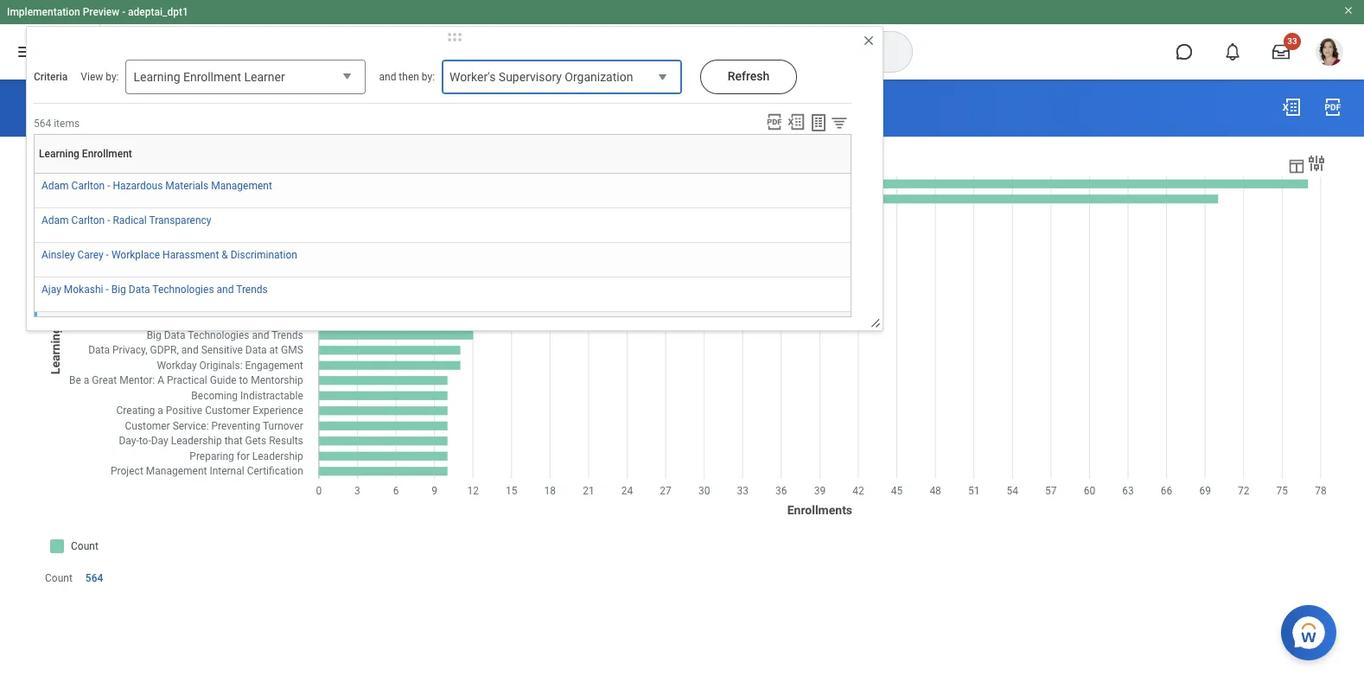 Task type: locate. For each thing, give the bounding box(es) containing it.
configure and view chart data image down export to excel image
[[1287, 156, 1306, 175]]

popular
[[79, 98, 139, 119]]

0 vertical spatial 564
[[34, 117, 51, 129]]

adam inside adam carlton - hazardous materials management link
[[41, 180, 69, 192]]

ajay mokashi - big data technologies and trends link
[[41, 280, 268, 296]]

and
[[379, 71, 396, 83], [217, 284, 234, 296]]

carlton down learning enrollment
[[71, 180, 105, 192]]

0 vertical spatial carlton
[[71, 180, 105, 192]]

mokashi for big
[[64, 284, 103, 296]]

mokashi for customer
[[64, 318, 103, 330]]

toolbar
[[760, 112, 852, 134]]

- for customer
[[106, 318, 109, 330]]

0 vertical spatial enrollment
[[183, 70, 241, 84]]

- inside banner
[[122, 6, 125, 18]]

supervisory
[[499, 70, 562, 84]]

learning up most popular learning content
[[134, 70, 180, 84]]

learning enrollment button
[[39, 148, 846, 160]]

mokashi left big
[[64, 284, 103, 296]]

mokashi left customer
[[64, 318, 103, 330]]

564 for 564
[[85, 572, 103, 584]]

2 by: from the left
[[422, 71, 435, 83]]

1 vertical spatial enrollment
[[82, 148, 132, 160]]

carey
[[77, 249, 103, 261]]

to
[[226, 318, 236, 330]]

0 horizontal spatial enrollment
[[82, 148, 132, 160]]

mokashi
[[64, 284, 103, 296], [64, 318, 103, 330]]

enrollment for learning enrollment
[[82, 148, 132, 160]]

hazardous
[[113, 180, 163, 192]]

- left radical
[[107, 214, 110, 227]]

learning enrollment learner
[[134, 70, 285, 84]]

-
[[122, 6, 125, 18], [107, 180, 110, 192], [107, 214, 110, 227], [106, 249, 109, 261], [106, 284, 109, 296], [106, 318, 109, 330]]

transparency
[[149, 214, 211, 227]]

- right carey
[[106, 249, 109, 261]]

adam down learning enrollment
[[41, 180, 69, 192]]

2 adam from the top
[[41, 214, 69, 227]]

33
[[1288, 36, 1297, 46]]

&
[[222, 249, 228, 261]]

carlton for hazardous
[[71, 180, 105, 192]]

- for adeptai_dpt1
[[122, 6, 125, 18]]

1 vertical spatial ajay
[[41, 318, 61, 330]]

1 vertical spatial adam
[[41, 214, 69, 227]]

ainsley carey - workplace harassment & discrimination link
[[41, 246, 297, 261]]

refresh
[[728, 69, 770, 83]]

view
[[81, 71, 103, 83]]

enrollment
[[183, 70, 241, 84], [82, 148, 132, 160]]

by:
[[106, 71, 119, 83], [422, 71, 435, 83]]

configure and view chart data image
[[1306, 153, 1327, 174], [1287, 156, 1306, 175]]

and left "trends"
[[217, 284, 234, 296]]

profile logan mcneil image
[[1316, 38, 1343, 69]]

worker's supervisory organization button
[[442, 60, 682, 96]]

content
[[216, 98, 277, 119]]

564 left items
[[34, 117, 51, 129]]

learning inside dropdown button
[[134, 70, 180, 84]]

0 horizontal spatial by:
[[106, 71, 119, 83]]

1 by: from the left
[[106, 71, 119, 83]]

1 vertical spatial learning
[[143, 98, 211, 119]]

adam inside adam carlton - radical transparency link
[[41, 214, 69, 227]]

1 vertical spatial and
[[217, 284, 234, 296]]

ajay
[[41, 284, 61, 296], [41, 318, 61, 330]]

0 vertical spatial ajay
[[41, 284, 61, 296]]

worker's
[[450, 70, 496, 84]]

a
[[198, 318, 205, 330]]

0 vertical spatial learning
[[134, 70, 180, 84]]

2 mokashi from the top
[[64, 318, 103, 330]]

adam up ainsley
[[41, 214, 69, 227]]

move modal image
[[437, 27, 472, 48]]

learning down 564 items
[[39, 148, 79, 160]]

1 horizontal spatial 564
[[85, 572, 103, 584]]

0 vertical spatial mokashi
[[64, 284, 103, 296]]

adam for adam carlton - hazardous materials management
[[41, 180, 69, 192]]

564
[[34, 117, 51, 129], [85, 572, 103, 584]]

- left big
[[106, 284, 109, 296]]

learning
[[134, 70, 180, 84], [143, 98, 211, 119], [39, 148, 79, 160]]

inbox large image
[[1273, 43, 1290, 61]]

notifications large image
[[1224, 43, 1241, 61]]

1 horizontal spatial enrollment
[[183, 70, 241, 84]]

564 inside dropdown button
[[85, 572, 103, 584]]

adeptai_dpt1
[[128, 6, 188, 18]]

1 horizontal spatial and
[[379, 71, 396, 83]]

discrimination
[[231, 249, 297, 261]]

- for radical
[[107, 214, 110, 227]]

by: right then
[[422, 71, 435, 83]]

carlton up carey
[[71, 214, 105, 227]]

view printable version (pdf) image
[[1323, 97, 1343, 118]]

1 vertical spatial mokashi
[[64, 318, 103, 330]]

export to worksheets image
[[808, 112, 829, 133]]

2 ajay from the top
[[41, 318, 61, 330]]

1 carlton from the top
[[71, 180, 105, 192]]

carlton for radical
[[71, 214, 105, 227]]

implementation preview -   adeptai_dpt1
[[7, 6, 188, 18]]

count
[[45, 572, 72, 584]]

2 vertical spatial learning
[[39, 148, 79, 160]]

564 right the count
[[85, 572, 103, 584]]

1 adam from the top
[[41, 180, 69, 192]]

adam
[[41, 180, 69, 192], [41, 214, 69, 227]]

radical
[[113, 214, 147, 227]]

enrollment inside dropdown button
[[183, 70, 241, 84]]

0 vertical spatial adam
[[41, 180, 69, 192]]

ajay for ajay mokashi - customer service: a key to success
[[41, 318, 61, 330]]

ainsley
[[41, 249, 75, 261]]

0 horizontal spatial 564
[[34, 117, 51, 129]]

learning enrollment learner button
[[126, 60, 366, 95]]

learning down the learning enrollment learner
[[143, 98, 211, 119]]

564 for 564 items
[[34, 117, 51, 129]]

1 vertical spatial 564
[[85, 572, 103, 584]]

big
[[111, 284, 126, 296]]

success
[[238, 318, 277, 330]]

enrollment up hazardous
[[82, 148, 132, 160]]

configure and view chart data image down view printable version (pdf) image
[[1306, 153, 1327, 174]]

adam carlton - radical transparency
[[41, 214, 211, 227]]

564 items
[[34, 117, 80, 129]]

enrollment up content
[[183, 70, 241, 84]]

view by:
[[81, 71, 119, 83]]

- right preview at the top of page
[[122, 6, 125, 18]]

by: right "view"
[[106, 71, 119, 83]]

harassment
[[163, 249, 219, 261]]

1 ajay from the top
[[41, 284, 61, 296]]

1 mokashi from the top
[[64, 284, 103, 296]]

most popular learning content link
[[35, 98, 277, 119]]

and then by:
[[379, 71, 435, 83]]

1 vertical spatial carlton
[[71, 214, 105, 227]]

carlton
[[71, 180, 105, 192], [71, 214, 105, 227]]

- left customer
[[106, 318, 109, 330]]

technologies
[[152, 284, 214, 296]]

- left hazardous
[[107, 180, 110, 192]]

1 horizontal spatial by:
[[422, 71, 435, 83]]

and left then
[[379, 71, 396, 83]]

0 horizontal spatial and
[[217, 284, 234, 296]]

2 carlton from the top
[[71, 214, 105, 227]]

implementation preview -   adeptai_dpt1 banner
[[0, 0, 1364, 80]]



Task type: describe. For each thing, give the bounding box(es) containing it.
adam for adam carlton - radical transparency
[[41, 214, 69, 227]]

most popular learning content
[[35, 98, 277, 119]]

ajay for ajay mokashi - big data technologies and trends
[[41, 284, 61, 296]]

data
[[129, 284, 150, 296]]

export to excel image
[[787, 112, 806, 131]]

- for big
[[106, 284, 109, 296]]

resize modal image
[[870, 317, 883, 330]]

adam carlton - hazardous materials management
[[41, 180, 272, 192]]

- for hazardous
[[107, 180, 110, 192]]

learning enrollment
[[39, 148, 132, 160]]

enrollment for learning enrollment learner
[[183, 70, 241, 84]]

materials
[[165, 180, 209, 192]]

organization
[[565, 70, 633, 84]]

ainsley carey - workplace harassment & discrimination
[[41, 249, 297, 261]]

worker's supervisory organization
[[450, 70, 633, 84]]

ajay mokashi - customer service: a key to success link
[[41, 315, 277, 330]]

ajay mokashi - big data technologies and trends
[[41, 284, 268, 296]]

close environment banner image
[[1343, 5, 1354, 16]]

key
[[207, 318, 224, 330]]

trends
[[236, 284, 268, 296]]

then
[[399, 71, 419, 83]]

learning for learning enrollment
[[39, 148, 79, 160]]

learner
[[244, 70, 285, 84]]

564 button
[[85, 571, 106, 585]]

select to filter grid data image
[[830, 113, 849, 131]]

learning for learning enrollment learner
[[134, 70, 180, 84]]

ajay mokashi - customer service: a key to success
[[41, 318, 277, 330]]

and inside ajay mokashi - big data technologies and trends link
[[217, 284, 234, 296]]

justify image
[[16, 41, 36, 62]]

service:
[[159, 318, 195, 330]]

customer
[[111, 318, 156, 330]]

33 button
[[1262, 33, 1301, 71]]

close image
[[862, 34, 876, 48]]

adam carlton - hazardous materials management link
[[41, 176, 272, 192]]

adam carlton - radical transparency link
[[41, 211, 211, 227]]

workplace
[[111, 249, 160, 261]]

items
[[54, 117, 80, 129]]

refresh button
[[700, 60, 797, 94]]

criteria
[[34, 71, 68, 83]]

preview
[[83, 6, 119, 18]]

- for workplace
[[106, 249, 109, 261]]

management
[[211, 180, 272, 192]]

implementation
[[7, 6, 80, 18]]

learning inside main content
[[143, 98, 211, 119]]

0 vertical spatial and
[[379, 71, 396, 83]]

most popular learning content main content
[[0, 80, 1364, 621]]

most
[[35, 98, 74, 119]]

view printable version (pdf) image
[[765, 112, 784, 131]]

export to excel image
[[1281, 97, 1302, 118]]

search image
[[470, 41, 491, 62]]



Task type: vqa. For each thing, say whether or not it's contained in the screenshot.
the '-' associated with Customer
yes



